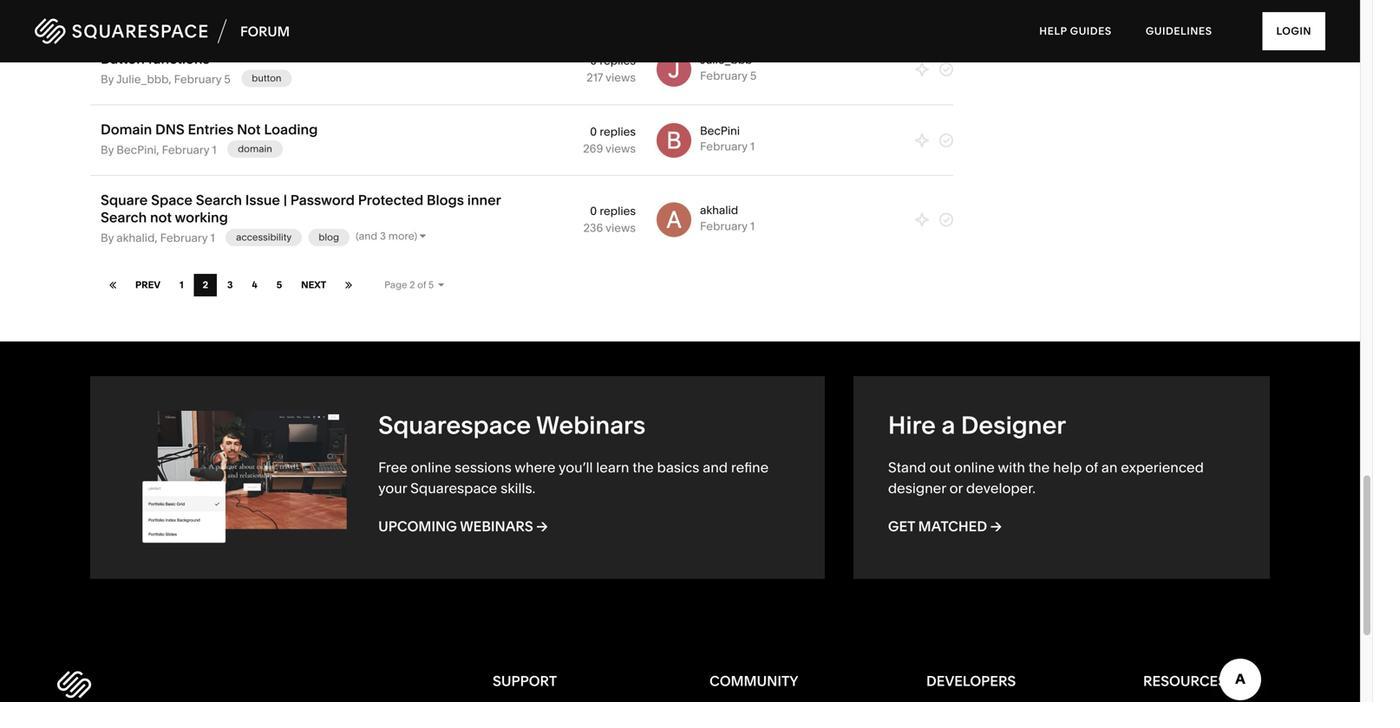 Task type: vqa. For each thing, say whether or not it's contained in the screenshot.
the right hover
no



Task type: describe. For each thing, give the bounding box(es) containing it.
webinars for squarespace
[[536, 411, 646, 440]]

(and 3 more)
[[356, 230, 420, 242]]

skills.
[[501, 480, 536, 497]]

working
[[175, 209, 228, 226]]

prev link
[[127, 274, 169, 297]]

domain link
[[227, 141, 283, 158]]

not
[[150, 209, 172, 226]]

support
[[493, 673, 557, 690]]

loading
[[264, 121, 318, 138]]

domain
[[238, 143, 272, 155]]

stand out online with the help of an experienced designer or developer.
[[888, 459, 1204, 497]]

1 inside the 1 link
[[180, 279, 184, 291]]

a
[[942, 411, 955, 440]]

next link
[[292, 274, 335, 297]]

views for |
[[606, 221, 636, 235]]

protected
[[358, 192, 423, 209]]

community
[[710, 673, 798, 690]]

domain dns entries not loading
[[101, 121, 318, 138]]

3 link
[[219, 274, 242, 297]]

not
[[237, 121, 261, 138]]

5 link
[[268, 274, 291, 297]]

by becpini , february 1
[[101, 143, 217, 157]]

hire a designer
[[888, 411, 1066, 440]]

you'll
[[559, 459, 593, 476]]

0 replies 236 views
[[583, 204, 636, 235]]

square space search issue | password protected blogs inner search not working link
[[101, 192, 501, 226]]

0 replies 217 views
[[587, 54, 636, 85]]

0 horizontal spatial akhalid
[[117, 231, 155, 245]]

february down working
[[160, 231, 208, 245]]

0 for |
[[590, 204, 597, 218]]

views for loading
[[606, 142, 636, 156]]

akhalid february 1
[[700, 203, 755, 233]]

the inside stand out online with the help of an experienced designer or developer.
[[1029, 459, 1050, 476]]

0 horizontal spatial julie_bbb
[[116, 72, 169, 86]]

accessibility link
[[226, 229, 302, 246]]

domain dns entries not loading link
[[101, 121, 318, 138]]

stand
[[888, 459, 926, 476]]

squarespace webinars
[[378, 411, 646, 440]]

julie_bbb image
[[657, 52, 691, 87]]

squarespace logo image
[[57, 672, 92, 699]]

→ for a
[[990, 518, 1002, 535]]

help guides link
[[1024, 9, 1127, 54]]

→ for webinars
[[536, 518, 548, 535]]

password
[[290, 192, 355, 209]]

page 2 of 5
[[384, 279, 438, 291]]

sessions
[[455, 459, 512, 476]]

1 vertical spatial akhalid link
[[117, 231, 155, 245]]

help
[[1040, 25, 1067, 37]]

guides
[[1070, 25, 1112, 37]]

blogs
[[427, 192, 464, 209]]

february 1 link for square space search issue | password protected blogs inner search not working
[[700, 219, 755, 233]]

learn
[[596, 459, 629, 476]]

1 horizontal spatial akhalid link
[[700, 203, 738, 217]]

|
[[283, 192, 287, 209]]

webinars for upcoming
[[460, 518, 533, 535]]

becpini february 1
[[700, 124, 755, 154]]

replies inside 0 replies 217 views
[[600, 54, 636, 68]]

experienced
[[1121, 459, 1204, 476]]

1 inside akhalid february 1
[[750, 219, 755, 233]]

space
[[151, 192, 193, 209]]

online inside stand out online with the help of an experienced designer or developer.
[[954, 459, 995, 476]]

replies for loading
[[600, 125, 636, 139]]

squarespace forum image
[[35, 16, 290, 46]]

entries
[[188, 121, 234, 138]]

login link
[[1263, 12, 1326, 50]]

the inside the free online sessions where you'll learn the basics and refine your squarespace skills.
[[633, 459, 654, 476]]

, for space
[[155, 231, 157, 245]]

february down the dns
[[162, 143, 209, 157]]

julie_bbb february 5
[[700, 53, 757, 83]]

squarespace inside the free online sessions where you'll learn the basics and refine your squarespace skills.
[[410, 480, 497, 497]]

upcoming webinars → link
[[378, 518, 548, 535]]

square space search issue | password protected blogs inner search not working
[[101, 192, 501, 226]]

page
[[384, 279, 407, 291]]

first page image
[[109, 279, 116, 291]]

replies for |
[[600, 204, 636, 218]]

inner
[[467, 192, 501, 209]]

2 inside page 2 of 5 link
[[410, 279, 415, 291]]

2 inside 2 link
[[203, 279, 208, 291]]

issue
[[245, 192, 280, 209]]

prev
[[135, 279, 160, 291]]

julie_bbb inside julie_bbb february 5
[[700, 53, 753, 67]]

5 inside julie_bbb february 5
[[750, 69, 757, 83]]

button functions
[[101, 50, 210, 67]]

0 vertical spatial squarespace
[[378, 411, 531, 440]]

236
[[583, 221, 603, 235]]

0 horizontal spatial becpini
[[117, 143, 156, 157]]

1 down 'entries'
[[212, 143, 217, 157]]

upcoming
[[378, 518, 457, 535]]

next
[[301, 279, 326, 291]]

out
[[930, 459, 951, 476]]

your
[[378, 480, 407, 497]]

where
[[515, 459, 556, 476]]



Task type: locate. For each thing, give the bounding box(es) containing it.
1 vertical spatial 0
[[590, 125, 597, 139]]

1 vertical spatial 3
[[227, 279, 233, 291]]

caret down image
[[420, 231, 426, 241]]

0 vertical spatial by
[[101, 72, 114, 86]]

1 horizontal spatial julie_bbb link
[[700, 53, 753, 67]]

squarespace up sessions on the left
[[378, 411, 531, 440]]

4
[[252, 279, 257, 291]]

5 left caret down image
[[428, 279, 434, 291]]

julie_bbb link up the february 5 link
[[700, 53, 753, 67]]

akhalid link down "not"
[[117, 231, 155, 245]]

february 5 link
[[700, 69, 757, 83]]

square
[[101, 192, 148, 209]]

online right free
[[411, 459, 451, 476]]

3 right "(and"
[[380, 230, 386, 242]]

julie_bbb link
[[700, 53, 753, 67], [116, 72, 169, 86]]

blog
[[319, 231, 339, 243]]

february inside julie_bbb february 5
[[700, 69, 748, 83]]

webinars down skills.
[[460, 518, 533, 535]]

julie_bbb up the february 5 link
[[700, 53, 753, 67]]

with
[[998, 459, 1025, 476]]

resources
[[1143, 673, 1227, 690]]

dns
[[155, 121, 185, 138]]

1 vertical spatial views
[[606, 142, 636, 156]]

an
[[1102, 459, 1118, 476]]

online up or
[[954, 459, 995, 476]]

designer
[[961, 411, 1066, 440]]

0 vertical spatial 3
[[380, 230, 386, 242]]

0 up '269' in the top left of the page
[[590, 125, 597, 139]]

0 vertical spatial webinars
[[536, 411, 646, 440]]

1 vertical spatial squarespace
[[410, 480, 497, 497]]

1 right akhalid image
[[750, 219, 755, 233]]

domain
[[101, 121, 152, 138]]

0 vertical spatial akhalid link
[[700, 203, 738, 217]]

free
[[378, 459, 408, 476]]

, down "not"
[[155, 231, 157, 245]]

, down the dns
[[156, 143, 159, 157]]

developer.
[[966, 480, 1036, 497]]

julie_bbb link down button functions 'link'
[[116, 72, 169, 86]]

2 views from the top
[[606, 142, 636, 156]]

1 views from the top
[[606, 71, 636, 85]]

by down square
[[101, 231, 114, 245]]

1 by from the top
[[101, 72, 114, 86]]

1 0 from the top
[[590, 54, 597, 68]]

, down functions
[[169, 72, 171, 86]]

by for domain dns entries not loading
[[101, 143, 114, 157]]

0 horizontal spatial becpini link
[[117, 143, 156, 157]]

designer
[[888, 480, 946, 497]]

february 1 link right akhalid image
[[700, 219, 755, 233]]

squarespace logo link
[[57, 672, 92, 702]]

replies up '269' in the top left of the page
[[600, 125, 636, 139]]

online
[[954, 459, 995, 476], [411, 459, 451, 476]]

by down button
[[101, 72, 114, 86]]

1 horizontal spatial search
[[196, 192, 242, 209]]

1 down working
[[210, 231, 215, 245]]

0 vertical spatial 0
[[590, 54, 597, 68]]

1 february 1 link from the top
[[700, 140, 755, 154]]

1 vertical spatial julie_bbb link
[[116, 72, 169, 86]]

february right akhalid image
[[700, 219, 748, 233]]

hire
[[888, 411, 936, 440]]

guidelines
[[1146, 25, 1212, 37]]

1 2 from the left
[[203, 279, 208, 291]]

search down square
[[101, 209, 147, 226]]

help guides
[[1040, 25, 1112, 37]]

2 by from the top
[[101, 143, 114, 157]]

2 the from the left
[[633, 459, 654, 476]]

3 by from the top
[[101, 231, 114, 245]]

february 1 link for domain dns entries not loading
[[700, 140, 755, 154]]

replies up 236
[[600, 204, 636, 218]]

1 vertical spatial replies
[[600, 125, 636, 139]]

views right 236
[[606, 221, 636, 235]]

blog link
[[308, 229, 350, 246]]

more)
[[388, 230, 417, 242]]

217
[[587, 71, 603, 85]]

1 horizontal spatial the
[[1029, 459, 1050, 476]]

0 for loading
[[590, 125, 597, 139]]

4 link
[[243, 274, 266, 297]]

february inside becpini february 1
[[700, 140, 748, 154]]

→
[[990, 518, 1002, 535], [536, 518, 548, 535]]

of left caret down image
[[417, 279, 426, 291]]

1 vertical spatial february 1 link
[[700, 219, 755, 233]]

button functions link
[[101, 50, 210, 67]]

→ down developer.
[[990, 518, 1002, 535]]

becpini image
[[657, 123, 691, 158]]

replies up 217
[[600, 54, 636, 68]]

webinars up you'll
[[536, 411, 646, 440]]

akhalid link right akhalid image
[[700, 203, 738, 217]]

the right with
[[1029, 459, 1050, 476]]

by down domain
[[101, 143, 114, 157]]

get
[[888, 518, 915, 535]]

0 vertical spatial of
[[417, 279, 426, 291]]

1 horizontal spatial 3
[[380, 230, 386, 242]]

views inside '0 replies 269 views'
[[606, 142, 636, 156]]

1 → from the left
[[990, 518, 1002, 535]]

,
[[169, 72, 171, 86], [156, 143, 159, 157], [155, 231, 157, 245]]

1 replies from the top
[[600, 54, 636, 68]]

0 replies 269 views
[[583, 125, 636, 156]]

february 1 link
[[700, 140, 755, 154], [700, 219, 755, 233]]

caret down image
[[438, 280, 444, 290]]

squarespace down sessions on the left
[[410, 480, 497, 497]]

becpini
[[700, 124, 740, 138], [117, 143, 156, 157]]

akhalid link
[[700, 203, 738, 217], [117, 231, 155, 245]]

0 vertical spatial ,
[[169, 72, 171, 86]]

2 replies from the top
[[600, 125, 636, 139]]

get matched →
[[888, 518, 1002, 535]]

views inside 0 replies 217 views
[[606, 71, 636, 85]]

1 horizontal spatial becpini link
[[700, 124, 740, 138]]

by for button functions
[[101, 72, 114, 86]]

2 2 from the left
[[410, 279, 415, 291]]

1 vertical spatial becpini link
[[117, 143, 156, 157]]

page 2 of 5 link
[[376, 274, 453, 297]]

search up working
[[196, 192, 242, 209]]

2 right the 1 link
[[203, 279, 208, 291]]

0 vertical spatial replies
[[600, 54, 636, 68]]

0 horizontal spatial the
[[633, 459, 654, 476]]

0 horizontal spatial 3
[[227, 279, 233, 291]]

0 horizontal spatial webinars
[[460, 518, 533, 535]]

1 vertical spatial of
[[1085, 459, 1098, 476]]

1 vertical spatial becpini
[[117, 143, 156, 157]]

views inside 0 replies 236 views
[[606, 221, 636, 235]]

1 vertical spatial akhalid
[[117, 231, 155, 245]]

0 vertical spatial akhalid
[[700, 203, 738, 217]]

becpini inside becpini february 1
[[700, 124, 740, 138]]

2 february 1 link from the top
[[700, 219, 755, 233]]

0 vertical spatial february 1 link
[[700, 140, 755, 154]]

february right julie_bbb image on the top of page
[[700, 69, 748, 83]]

functions
[[148, 50, 210, 67]]

the right learn
[[633, 459, 654, 476]]

of inside stand out online with the help of an experienced designer or developer.
[[1085, 459, 1098, 476]]

0 horizontal spatial 2
[[203, 279, 208, 291]]

becpini link right becpini image
[[700, 124, 740, 138]]

2
[[203, 279, 208, 291], [410, 279, 415, 291]]

2 vertical spatial by
[[101, 231, 114, 245]]

1 horizontal spatial 2
[[410, 279, 415, 291]]

1 link
[[171, 274, 192, 297]]

webinars
[[536, 411, 646, 440], [460, 518, 533, 535]]

1 horizontal spatial →
[[990, 518, 1002, 535]]

0 inside 0 replies 236 views
[[590, 204, 597, 218]]

february inside akhalid february 1
[[700, 219, 748, 233]]

0 horizontal spatial search
[[101, 209, 147, 226]]

0 vertical spatial views
[[606, 71, 636, 85]]

5 right 4
[[276, 279, 282, 291]]

5 left button link
[[224, 72, 231, 86]]

login
[[1277, 25, 1312, 37]]

1 vertical spatial search
[[101, 209, 147, 226]]

5 up becpini february 1
[[750, 69, 757, 83]]

2 → from the left
[[536, 518, 548, 535]]

0 vertical spatial becpini link
[[700, 124, 740, 138]]

february right becpini image
[[700, 140, 748, 154]]

0 horizontal spatial akhalid link
[[117, 231, 155, 245]]

0 up 217
[[590, 54, 597, 68]]

of left an in the right of the page
[[1085, 459, 1098, 476]]

becpini link down domain
[[117, 143, 156, 157]]

1
[[750, 140, 755, 154], [212, 143, 217, 157], [750, 219, 755, 233], [210, 231, 215, 245], [180, 279, 184, 291]]

1 horizontal spatial of
[[1085, 459, 1098, 476]]

→ down the free online sessions where you'll learn the basics and refine your squarespace skills.
[[536, 518, 548, 535]]

akhalid down "not"
[[117, 231, 155, 245]]

replies inside '0 replies 269 views'
[[600, 125, 636, 139]]

free online sessions where you'll learn the basics and refine your squarespace skills.
[[378, 459, 769, 497]]

akhalid right akhalid image
[[700, 203, 738, 217]]

views right '269' in the top left of the page
[[606, 142, 636, 156]]

1 horizontal spatial online
[[954, 459, 995, 476]]

button
[[252, 72, 281, 84]]

2 0 from the top
[[590, 125, 597, 139]]

0 up 236
[[590, 204, 597, 218]]

julie_bbb down button functions 'link'
[[116, 72, 169, 86]]

0
[[590, 54, 597, 68], [590, 125, 597, 139], [590, 204, 597, 218]]

refine
[[731, 459, 769, 476]]

akhalid inside akhalid february 1
[[700, 203, 738, 217]]

online inside the free online sessions where you'll learn the basics and refine your squarespace skills.
[[411, 459, 451, 476]]

replies inside 0 replies 236 views
[[600, 204, 636, 218]]

2 link
[[194, 274, 217, 297]]

guidelines link
[[1130, 9, 1228, 54]]

269
[[583, 142, 603, 156]]

, for functions
[[169, 72, 171, 86]]

3 replies from the top
[[600, 204, 636, 218]]

akhalid image
[[657, 203, 691, 237]]

1 horizontal spatial julie_bbb
[[700, 53, 753, 67]]

developers
[[926, 673, 1016, 690]]

upcoming webinars →
[[378, 518, 548, 535]]

1 online from the left
[[954, 459, 995, 476]]

2 vertical spatial ,
[[155, 231, 157, 245]]

3 0 from the top
[[590, 204, 597, 218]]

2 vertical spatial replies
[[600, 204, 636, 218]]

0 inside 0 replies 217 views
[[590, 54, 597, 68]]

3 views from the top
[[606, 221, 636, 235]]

3
[[380, 230, 386, 242], [227, 279, 233, 291]]

button
[[101, 50, 145, 67]]

or
[[950, 480, 963, 497]]

2 vertical spatial 0
[[590, 204, 597, 218]]

the
[[1029, 459, 1050, 476], [633, 459, 654, 476]]

2 vertical spatial views
[[606, 221, 636, 235]]

0 horizontal spatial online
[[411, 459, 451, 476]]

0 horizontal spatial →
[[536, 518, 548, 535]]

0 horizontal spatial julie_bbb link
[[116, 72, 169, 86]]

february down functions
[[174, 72, 221, 86]]

get matched → link
[[888, 518, 1002, 535]]

february 1 link right becpini image
[[700, 140, 755, 154]]

1 vertical spatial ,
[[156, 143, 159, 157]]

button link
[[241, 70, 292, 87]]

replies
[[600, 54, 636, 68], [600, 125, 636, 139], [600, 204, 636, 218]]

by
[[101, 72, 114, 86], [101, 143, 114, 157], [101, 231, 114, 245]]

2 online from the left
[[411, 459, 451, 476]]

and
[[703, 459, 728, 476]]

1 left 2 link
[[180, 279, 184, 291]]

help
[[1053, 459, 1082, 476]]

0 horizontal spatial of
[[417, 279, 426, 291]]

1 vertical spatial by
[[101, 143, 114, 157]]

by akhalid , february 1
[[101, 231, 215, 245]]

views right 217
[[606, 71, 636, 85]]

1 down the february 5 link
[[750, 140, 755, 154]]

2 right page in the top left of the page
[[410, 279, 415, 291]]

by for square space search issue | password protected blogs inner search not working
[[101, 231, 114, 245]]

basics
[[657, 459, 699, 476]]

1 inside becpini february 1
[[750, 140, 755, 154]]

0 inside '0 replies 269 views'
[[590, 125, 597, 139]]

akhalid
[[700, 203, 738, 217], [117, 231, 155, 245]]

0 vertical spatial search
[[196, 192, 242, 209]]

3 left 4
[[227, 279, 233, 291]]

becpini down domain
[[117, 143, 156, 157]]

0 vertical spatial julie_bbb
[[700, 53, 753, 67]]

1 vertical spatial julie_bbb
[[116, 72, 169, 86]]

last page image
[[345, 279, 352, 291]]

1 horizontal spatial becpini
[[700, 124, 740, 138]]

1 horizontal spatial webinars
[[536, 411, 646, 440]]

1 horizontal spatial akhalid
[[700, 203, 738, 217]]

matched
[[918, 518, 987, 535]]

accessibility
[[236, 231, 292, 243]]

0 vertical spatial julie_bbb link
[[700, 53, 753, 67]]

becpini right becpini image
[[700, 124, 740, 138]]

, for dns
[[156, 143, 159, 157]]

0 vertical spatial becpini
[[700, 124, 740, 138]]

1 the from the left
[[1029, 459, 1050, 476]]

1 vertical spatial webinars
[[460, 518, 533, 535]]

february
[[700, 69, 748, 83], [174, 72, 221, 86], [700, 140, 748, 154], [162, 143, 209, 157], [700, 219, 748, 233], [160, 231, 208, 245]]



